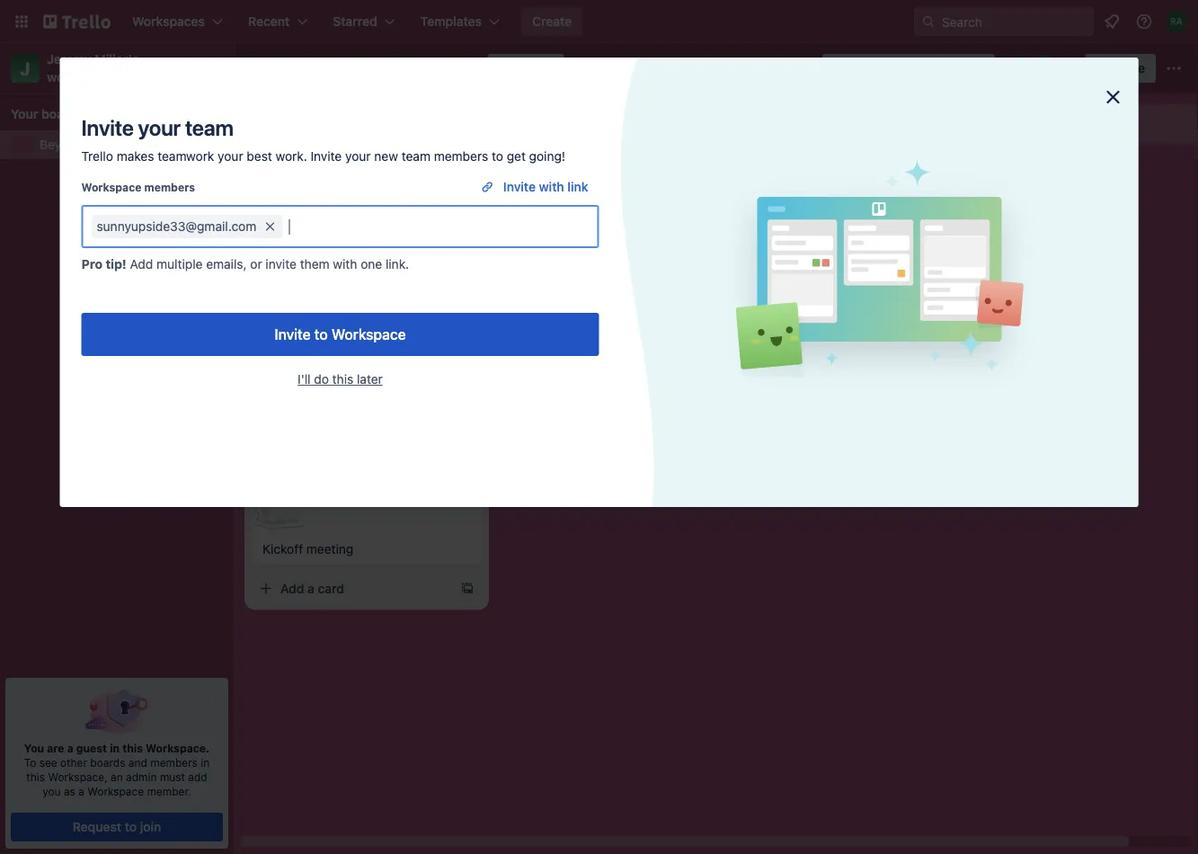 Task type: vqa. For each thing, say whether or not it's contained in the screenshot.
Close in the button
no



Task type: describe. For each thing, give the bounding box(es) containing it.
thoughts
[[518, 174, 568, 186]]

workspace members
[[81, 181, 195, 193]]

0 horizontal spatial with
[[333, 257, 357, 272]]

search image
[[922, 14, 936, 29]]

sunnyupside33@gmail.com
[[97, 219, 257, 234]]

jeremy
[[47, 52, 92, 67]]

create linkedin link
[[263, 173, 471, 191]]

kickoff meeting link
[[263, 540, 471, 558]]

or
[[250, 257, 262, 272]]

1
[[518, 142, 524, 156]]

kickoff meeting
[[263, 541, 354, 556]]

are
[[47, 742, 64, 754]]

get
[[507, 149, 526, 164]]

customize views image
[[573, 59, 591, 77]]

teamwork
[[158, 149, 214, 164]]

do
[[314, 372, 329, 387]]

invite to workspace button
[[81, 313, 599, 356]]

card for add a card button for right create from template… icon
[[829, 181, 855, 196]]

list
[[1120, 116, 1137, 131]]

member.
[[147, 785, 191, 798]]

filters for 1 card matches filters
[[609, 142, 642, 156]]

1 vertical spatial beyond imagination
[[40, 137, 154, 152]]

your boards with 1 items element
[[11, 103, 214, 125]]

jeremy miller's workspace
[[47, 52, 142, 85]]

0 horizontal spatial imagination
[[87, 137, 154, 152]]

best
[[247, 149, 272, 164]]

join
[[140, 820, 161, 835]]

beyond imagination inside board name text field
[[257, 58, 410, 78]]

0 notifications image
[[1102, 11, 1123, 32]]

thinking
[[518, 185, 568, 200]]

add a card button for the leftmost create from template… icon
[[507, 225, 709, 254]]

makes
[[117, 149, 154, 164]]

a for the leftmost create from template… icon add a card button
[[563, 232, 570, 246]]

2 horizontal spatial your
[[345, 149, 371, 164]]

to for invite to workspace
[[315, 326, 328, 343]]

boards inside "you are a guest in this workspace. to see other boards and members in this workspace, an admin must add you as a workspace member."
[[90, 756, 125, 769]]

i'll do this later
[[298, 372, 383, 387]]

0 vertical spatial terry turtle (terryturtle) image
[[1055, 56, 1081, 81]]

invite your team trello makes teamwork your best work. invite your new team members to get going!
[[81, 115, 566, 164]]

3
[[263, 142, 270, 156]]

1 card matches filters
[[518, 142, 642, 156]]

going!
[[529, 149, 566, 164]]

and
[[128, 756, 147, 769]]

request
[[73, 820, 121, 835]]

invite for workspace
[[275, 326, 311, 343]]

add another list button
[[1011, 104, 1199, 144]]

match
[[309, 142, 346, 156]]

automation image
[[791, 54, 816, 79]]

add another list
[[1043, 116, 1137, 131]]

trello
[[81, 149, 113, 164]]

1 vertical spatial beyond
[[40, 137, 83, 152]]

0 vertical spatial in
[[110, 742, 120, 754]]

0 horizontal spatial team
[[185, 115, 234, 140]]

see
[[39, 756, 57, 769]]

emails,
[[206, 257, 247, 272]]

share button
[[1086, 54, 1156, 83]]

workspace visible image
[[463, 61, 477, 76]]

power ups image
[[765, 61, 780, 76]]

as
[[64, 785, 75, 798]]

workspace inside button
[[332, 326, 406, 343]]

admin
[[126, 771, 157, 783]]

clear all button
[[933, 54, 995, 83]]

pro tip! add multiple emails, or invite them with one link.
[[81, 257, 409, 272]]

pro
[[81, 257, 103, 272]]

thoughts thinking
[[518, 174, 568, 200]]

0 horizontal spatial create from template… image
[[716, 232, 730, 246]]

add a card button for right create from template… icon
[[763, 174, 964, 203]]

thinking link
[[518, 183, 727, 201]]

workspace inside "you are a guest in this workspace. to see other boards and members in this workspace, an admin must add you as a workspace member."
[[87, 785, 144, 798]]

1 vertical spatial members
[[144, 181, 195, 193]]

work.
[[276, 149, 307, 164]]

ruby anderson (rubyanderson7) image
[[1166, 11, 1188, 32]]

members inside invite your team trello makes teamwork your best work. invite your new team members to get going!
[[434, 149, 488, 164]]

miller's
[[95, 52, 139, 67]]

you
[[42, 785, 61, 798]]

you are a guest in this workspace. to see other boards and members in this workspace, an admin must add you as a workspace member.
[[24, 742, 210, 798]]

an
[[111, 771, 123, 783]]

kickoff
[[263, 541, 303, 556]]

add for the leftmost create from template… icon
[[536, 232, 560, 246]]

to inside invite your team trello makes teamwork your best work. invite your new team members to get going!
[[492, 149, 504, 164]]

to
[[24, 756, 36, 769]]

another
[[1070, 116, 1116, 131]]

meeting
[[307, 541, 354, 556]]

1 horizontal spatial team
[[402, 149, 431, 164]]

invite with link
[[503, 179, 589, 194]]

members inside "you are a guest in this workspace. to see other boards and members in this workspace, an admin must add you as a workspace member."
[[150, 756, 198, 769]]

link
[[568, 179, 589, 194]]

workspace
[[47, 70, 112, 85]]

clear
[[940, 61, 971, 76]]

0 horizontal spatial this
[[26, 771, 45, 783]]

later
[[357, 372, 383, 387]]

them
[[300, 257, 330, 272]]

add a card for add a card button for right create from template… icon
[[791, 181, 855, 196]]

card for create from template… image's add a card button
[[318, 581, 344, 596]]

workspace,
[[48, 771, 108, 783]]

linkedin
[[305, 174, 353, 189]]

back to home image
[[43, 7, 111, 36]]

i'll do this later link
[[298, 371, 383, 388]]

workspace.
[[146, 742, 210, 754]]

imagination inside board name text field
[[319, 58, 410, 78]]

other
[[60, 756, 87, 769]]



Task type: locate. For each thing, give the bounding box(es) containing it.
2 vertical spatial this
[[26, 771, 45, 783]]

1 horizontal spatial add a card
[[536, 232, 600, 246]]

invite
[[81, 115, 134, 140], [311, 149, 342, 164], [503, 179, 536, 194], [275, 326, 311, 343]]

you
[[24, 742, 44, 754]]

0 vertical spatial members
[[434, 149, 488, 164]]

ruby anderson (rubyanderson7) image
[[1009, 56, 1034, 81]]

to left get
[[492, 149, 504, 164]]

boards right your
[[41, 107, 83, 121]]

board
[[518, 61, 554, 76]]

this right the do
[[332, 372, 354, 387]]

open information menu image
[[1136, 13, 1154, 31]]

j
[[20, 58, 30, 79]]

3 cards match filters
[[263, 142, 382, 156]]

0 horizontal spatial beyond
[[40, 137, 83, 152]]

to inside "button"
[[125, 820, 137, 835]]

card for the leftmost create from template… icon add a card button
[[573, 232, 600, 246]]

workspace down an
[[87, 785, 144, 798]]

members up must
[[150, 756, 198, 769]]

2 vertical spatial add a card button
[[252, 574, 453, 603]]

add
[[188, 771, 207, 783]]

0 vertical spatial boards
[[41, 107, 83, 121]]

members
[[434, 149, 488, 164], [144, 181, 195, 193], [150, 756, 198, 769]]

beyond imagination up invite your team trello makes teamwork your best work. invite your new team members to get going!
[[257, 58, 410, 78]]

to left "join" on the bottom left of the page
[[125, 820, 137, 835]]

1 vertical spatial create from template… image
[[716, 232, 730, 246]]

primary element
[[0, 0, 1199, 43]]

add
[[1043, 116, 1067, 131], [791, 181, 815, 196], [536, 232, 560, 246], [130, 257, 153, 272], [281, 581, 304, 596]]

0 horizontal spatial beyond imagination
[[40, 137, 154, 152]]

guest
[[76, 742, 107, 754]]

1 filters from the left
[[349, 142, 382, 156]]

0 horizontal spatial add a card
[[281, 581, 344, 596]]

None text field
[[289, 210, 589, 243]]

create up board
[[532, 14, 572, 29]]

i'll
[[298, 372, 311, 387]]

create linkedin
[[263, 174, 353, 189]]

in right the guest
[[110, 742, 120, 754]]

boards up an
[[90, 756, 125, 769]]

1 horizontal spatial beyond imagination
[[257, 58, 410, 78]]

0 vertical spatial beyond imagination
[[257, 58, 410, 78]]

2 vertical spatial add a card
[[281, 581, 344, 596]]

filters
[[850, 61, 887, 76]]

must
[[160, 771, 185, 783]]

0 horizontal spatial to
[[125, 820, 137, 835]]

multiple
[[157, 257, 203, 272]]

invite inside invite to workspace button
[[275, 326, 311, 343]]

invite for link
[[503, 179, 536, 194]]

invite for team
[[81, 115, 134, 140]]

invite
[[266, 257, 297, 272]]

imagination
[[319, 58, 410, 78], [87, 137, 154, 152]]

cards
[[274, 142, 306, 156]]

1 horizontal spatial this
[[122, 742, 143, 754]]

request to join
[[73, 820, 161, 835]]

to inside button
[[315, 326, 328, 343]]

in
[[110, 742, 120, 754], [201, 756, 210, 769]]

add a card
[[791, 181, 855, 196], [536, 232, 600, 246], [281, 581, 344, 596]]

1 vertical spatial to
[[315, 326, 328, 343]]

0 vertical spatial to
[[492, 149, 504, 164]]

starred icon image
[[209, 138, 223, 152]]

1 horizontal spatial filters
[[609, 142, 642, 156]]

1 vertical spatial add a card button
[[507, 225, 709, 254]]

0 horizontal spatial your
[[138, 115, 181, 140]]

2 vertical spatial members
[[150, 756, 198, 769]]

filters up create linkedin link
[[349, 142, 382, 156]]

1 horizontal spatial with
[[539, 179, 564, 194]]

your
[[11, 107, 38, 121]]

tip!
[[106, 257, 127, 272]]

in up add
[[201, 756, 210, 769]]

1 horizontal spatial beyond
[[257, 58, 315, 78]]

imagination down your boards with 1 items element
[[87, 137, 154, 152]]

board link
[[488, 54, 564, 83]]

your boards
[[11, 107, 83, 121]]

boards
[[41, 107, 83, 121], [90, 756, 125, 769]]

with inside button
[[539, 179, 564, 194]]

4
[[914, 61, 922, 76]]

workspace up later
[[332, 326, 406, 343]]

filters up thinking link
[[609, 142, 642, 156]]

0 vertical spatial workspace
[[81, 181, 142, 193]]

matches
[[556, 142, 606, 156]]

add a card button
[[763, 174, 964, 203], [507, 225, 709, 254], [252, 574, 453, 603]]

0 horizontal spatial terry turtle (terryturtle) image
[[453, 439, 475, 461]]

members down the "teamwork"
[[144, 181, 195, 193]]

a for add a card button for right create from template… icon
[[818, 181, 825, 196]]

0 horizontal spatial create
[[263, 174, 301, 189]]

2 horizontal spatial add a card
[[791, 181, 855, 196]]

1 vertical spatial imagination
[[87, 137, 154, 152]]

2 filters from the left
[[609, 142, 642, 156]]

star or unstar board image
[[430, 61, 445, 76]]

Board name text field
[[248, 54, 419, 83]]

this down to
[[26, 771, 45, 783]]

to up the do
[[315, 326, 328, 343]]

members left get
[[434, 149, 488, 164]]

request to join button
[[11, 813, 223, 842]]

0 vertical spatial with
[[539, 179, 564, 194]]

1 vertical spatial team
[[402, 149, 431, 164]]

create from template… image
[[971, 182, 986, 196], [716, 232, 730, 246]]

1 horizontal spatial imagination
[[319, 58, 410, 78]]

create inside button
[[532, 14, 572, 29]]

1 vertical spatial terry turtle (terryturtle) image
[[453, 439, 475, 461]]

beyond imagination down your boards with 1 items element
[[40, 137, 154, 152]]

2 horizontal spatial add a card button
[[763, 174, 964, 203]]

card
[[527, 142, 553, 156], [829, 181, 855, 196], [573, 232, 600, 246], [318, 581, 344, 596]]

1 horizontal spatial in
[[201, 756, 210, 769]]

1 horizontal spatial to
[[315, 326, 328, 343]]

1 vertical spatial add a card
[[536, 232, 600, 246]]

team
[[185, 115, 234, 140], [402, 149, 431, 164]]

a for create from template… image's add a card button
[[308, 581, 315, 596]]

0 vertical spatial imagination
[[319, 58, 410, 78]]

0 vertical spatial create
[[532, 14, 572, 29]]

link.
[[386, 257, 409, 272]]

add for create from template… image
[[281, 581, 304, 596]]

1 vertical spatial workspace
[[332, 326, 406, 343]]

invite inside 'invite with link' button
[[503, 179, 536, 194]]

beyond up invite your team trello makes teamwork your best work. invite your new team members to get going!
[[257, 58, 315, 78]]

filters for 3 cards match filters
[[349, 142, 382, 156]]

0 vertical spatial beyond
[[257, 58, 315, 78]]

all
[[975, 61, 988, 76]]

create down work.
[[263, 174, 301, 189]]

1 vertical spatial in
[[201, 756, 210, 769]]

share
[[1111, 61, 1146, 76]]

workspace
[[81, 181, 142, 193], [332, 326, 406, 343], [87, 785, 144, 798]]

2 vertical spatial to
[[125, 820, 137, 835]]

show menu image
[[1165, 59, 1183, 77]]

to
[[492, 149, 504, 164], [315, 326, 328, 343], [125, 820, 137, 835]]

0 vertical spatial team
[[185, 115, 234, 140]]

1 horizontal spatial your
[[218, 149, 243, 164]]

1 horizontal spatial add a card button
[[507, 225, 709, 254]]

beyond
[[257, 58, 315, 78], [40, 137, 83, 152]]

1 horizontal spatial terry turtle (terryturtle) image
[[1055, 56, 1081, 81]]

0 horizontal spatial in
[[110, 742, 120, 754]]

0 vertical spatial create from template… image
[[971, 182, 986, 196]]

2 horizontal spatial this
[[332, 372, 354, 387]]

to for request to join
[[125, 820, 137, 835]]

this
[[332, 372, 354, 387], [122, 742, 143, 754], [26, 771, 45, 783]]

workspace down trello
[[81, 181, 142, 193]]

1 horizontal spatial create
[[532, 14, 572, 29]]

1 vertical spatial this
[[122, 742, 143, 754]]

create from template… image
[[460, 581, 475, 596]]

1 vertical spatial with
[[333, 257, 357, 272]]

0 horizontal spatial add a card button
[[252, 574, 453, 603]]

Search field
[[936, 8, 1094, 35]]

beyond imagination link
[[40, 136, 201, 154]]

add a card for create from template… image's add a card button
[[281, 581, 344, 596]]

beyond imagination
[[257, 58, 410, 78], [40, 137, 154, 152]]

beyond inside board name text field
[[257, 58, 315, 78]]

0 vertical spatial add a card
[[791, 181, 855, 196]]

2 vertical spatial workspace
[[87, 785, 144, 798]]

invite with link button
[[467, 173, 599, 201]]

add a card for the leftmost create from template… icon add a card button
[[536, 232, 600, 246]]

0 horizontal spatial boards
[[41, 107, 83, 121]]

team up the "teamwork"
[[185, 115, 234, 140]]

add a card button for create from template… image
[[252, 574, 453, 603]]

color: bold red, title: "thoughts" element
[[518, 173, 568, 186]]

1 horizontal spatial create from template… image
[[971, 182, 986, 196]]

jeremy miller (jeremymiller198) image
[[1032, 56, 1057, 81]]

filters
[[349, 142, 382, 156], [609, 142, 642, 156]]

your up makes
[[138, 115, 181, 140]]

create for create
[[532, 14, 572, 29]]

add for right create from template… icon
[[791, 181, 815, 196]]

team right new
[[402, 149, 431, 164]]

terry turtle (terryturtle) image
[[1055, 56, 1081, 81], [453, 439, 475, 461]]

new
[[374, 149, 398, 164]]

2 horizontal spatial to
[[492, 149, 504, 164]]

invite to workspace
[[275, 326, 406, 343]]

your left best
[[218, 149, 243, 164]]

0 vertical spatial this
[[332, 372, 354, 387]]

your up create linkedin link
[[345, 149, 371, 164]]

0 horizontal spatial filters
[[349, 142, 382, 156]]

beyond down your boards
[[40, 137, 83, 152]]

1 vertical spatial create
[[263, 174, 301, 189]]

1 vertical spatial boards
[[90, 756, 125, 769]]

your
[[138, 115, 181, 140], [218, 149, 243, 164], [345, 149, 371, 164]]

create button
[[522, 7, 583, 36]]

one
[[361, 257, 382, 272]]

this up the and
[[122, 742, 143, 754]]

with
[[539, 179, 564, 194], [333, 257, 357, 272]]

clear all
[[940, 61, 988, 76]]

0 vertical spatial add a card button
[[763, 174, 964, 203]]

1 horizontal spatial boards
[[90, 756, 125, 769]]

create for create linkedin
[[263, 174, 301, 189]]

imagination left the star or unstar board 'image'
[[319, 58, 410, 78]]

a
[[818, 181, 825, 196], [563, 232, 570, 246], [308, 581, 315, 596], [67, 742, 74, 754], [78, 785, 84, 798]]



